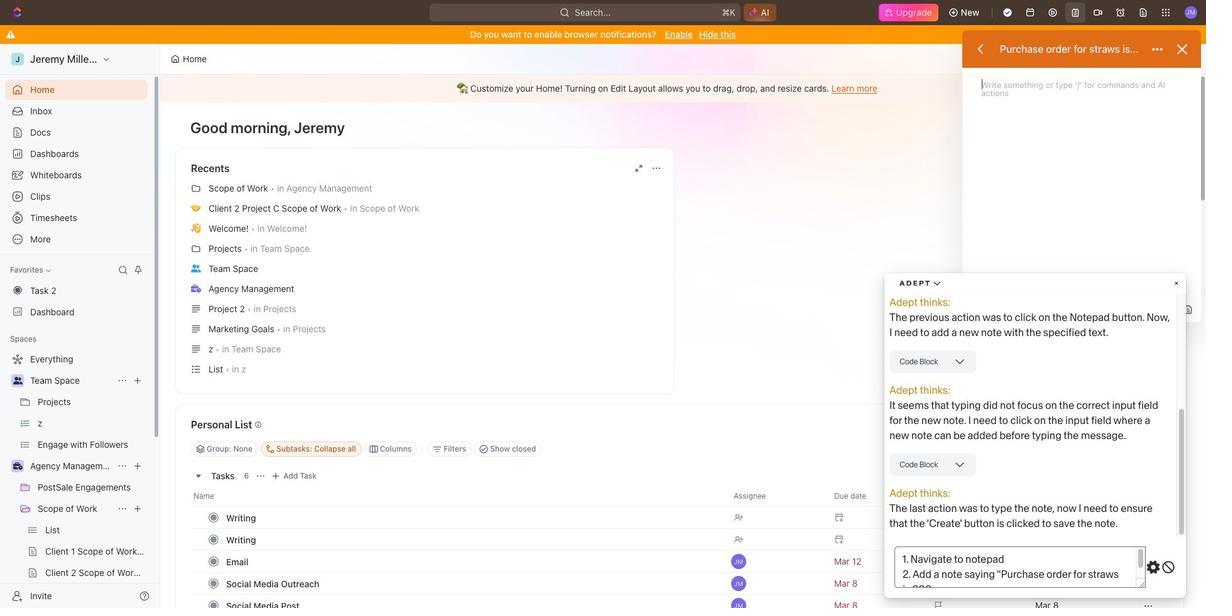 Task type: vqa. For each thing, say whether or not it's contained in the screenshot.
row
no



Task type: describe. For each thing, give the bounding box(es) containing it.
tree inside sidebar navigation
[[5, 349, 148, 608]]

Search tasks... text field
[[994, 440, 1119, 459]]

1 vertical spatial user group image
[[13, 377, 22, 385]]

sidebar navigation
[[0, 44, 163, 608]]

1 horizontal spatial user group image
[[191, 264, 201, 272]]



Task type: locate. For each thing, give the bounding box(es) containing it.
business time image
[[191, 285, 201, 293]]

jeremy miller's workspace, , element
[[11, 53, 24, 65]]

business time image
[[13, 463, 22, 470]]

tree
[[5, 349, 148, 608]]

0 horizontal spatial user group image
[[13, 377, 22, 385]]

user group image
[[191, 264, 201, 272], [13, 377, 22, 385]]

0 vertical spatial user group image
[[191, 264, 201, 272]]



